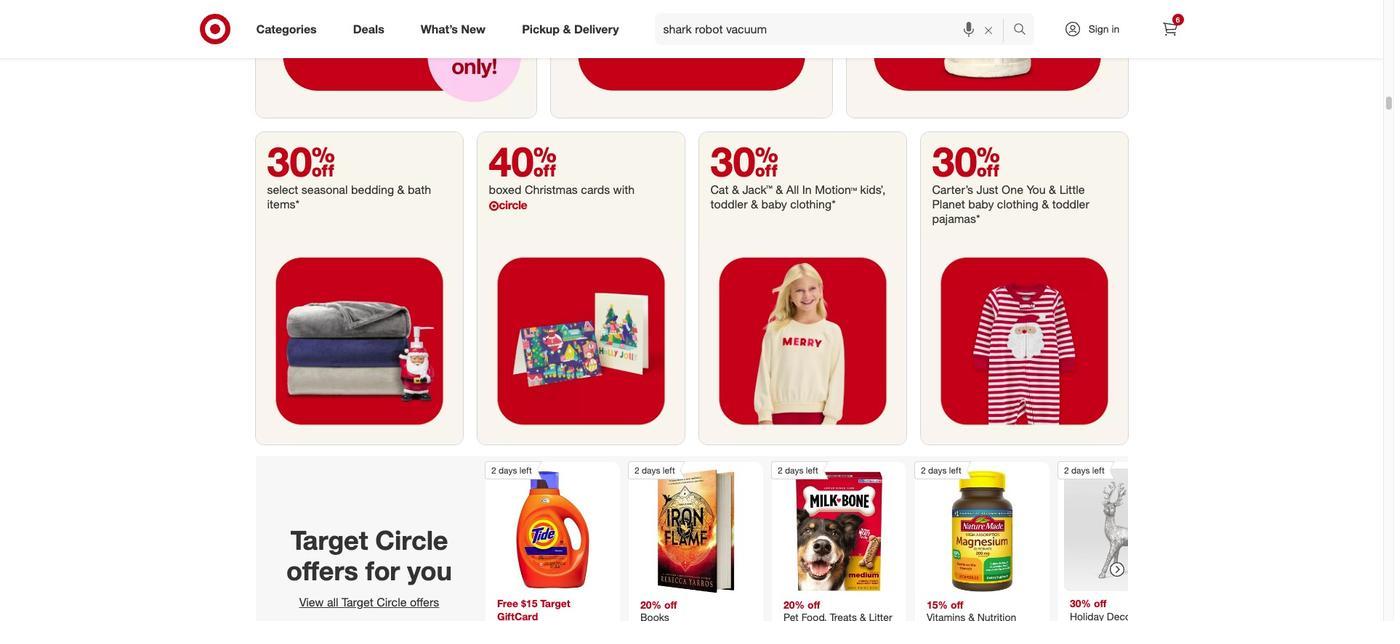 Task type: locate. For each thing, give the bounding box(es) containing it.
target circle offers for you
[[286, 525, 452, 587]]

left
[[519, 465, 532, 476], [663, 465, 675, 476], [806, 465, 818, 476], [949, 465, 962, 476], [1092, 465, 1105, 476]]

30 select seasonal bedding & bath items*
[[267, 137, 431, 212]]

0 horizontal spatial toddler
[[711, 197, 748, 212]]

1 days from the left
[[499, 465, 517, 476]]

0 horizontal spatial 20% off button
[[635, 468, 757, 622]]

20% off
[[640, 599, 677, 611], [784, 599, 820, 611]]

1 2 days left from the left
[[491, 465, 532, 476]]

0 vertical spatial offers
[[286, 555, 358, 587]]

in
[[1112, 23, 1120, 35]]

15% off button
[[921, 468, 1044, 622]]

20%
[[640, 599, 661, 611], [784, 599, 805, 611]]

little
[[1060, 182, 1085, 197]]

target
[[290, 525, 368, 556], [341, 596, 373, 610], [540, 598, 570, 610]]

days for first 20% off button from the right
[[785, 465, 804, 476]]

1 20% off from the left
[[640, 599, 677, 611]]

0 horizontal spatial baby
[[762, 197, 787, 212]]

2 days left
[[491, 465, 532, 476], [635, 465, 675, 476], [778, 465, 818, 476], [921, 465, 962, 476], [1064, 465, 1105, 476]]

cat & jack ™ & all in motion ™
[[711, 182, 857, 197]]

1 left from the left
[[519, 465, 532, 476]]

offers down you
[[410, 596, 439, 610]]

4 2 days left from the left
[[921, 465, 962, 476]]

0 horizontal spatial offers
[[286, 555, 358, 587]]

pickup & delivery
[[522, 22, 619, 36]]

3 2 from the left
[[778, 465, 783, 476]]

30 inside '30 carter's just one you & little planet baby clothing & toddler pajamas*'
[[933, 137, 1001, 186]]

jack
[[743, 182, 766, 197]]

search
[[1007, 23, 1042, 38]]

3 days from the left
[[785, 465, 804, 476]]

toddler inside kids', toddler & baby clothing*
[[711, 197, 748, 212]]

1 horizontal spatial baby
[[969, 197, 994, 212]]

offers up all at the bottom left of the page
[[286, 555, 358, 587]]

days for 2nd 20% off button from the right
[[642, 465, 660, 476]]

0 horizontal spatial ™
[[766, 182, 773, 197]]

1 toddler from the left
[[711, 197, 748, 212]]

2 toddler from the left
[[1053, 197, 1090, 212]]

cat
[[711, 182, 729, 197]]

clothing
[[998, 197, 1039, 212]]

30 for 30 carter's just one you & little planet baby clothing & toddler pajamas*
[[933, 137, 1001, 186]]

toddler left all
[[711, 197, 748, 212]]

1 horizontal spatial offers
[[410, 596, 439, 610]]

$15
[[521, 598, 537, 610]]

™
[[766, 182, 773, 197], [851, 182, 857, 197]]

What can we help you find? suggestions appear below search field
[[655, 13, 1017, 45]]

5 days from the left
[[1072, 465, 1090, 476]]

2 30 from the left
[[711, 137, 779, 186]]

2 horizontal spatial 30
[[933, 137, 1001, 186]]

1 horizontal spatial 20%
[[784, 599, 805, 611]]

1 baby from the left
[[762, 197, 787, 212]]

0 horizontal spatial 30
[[267, 137, 335, 186]]

™ left kids',
[[851, 182, 857, 197]]

target right $15
[[540, 598, 570, 610]]

pickup
[[522, 22, 560, 36]]

carter's
[[933, 182, 974, 197]]

baby right planet
[[969, 197, 994, 212]]

1 2 from the left
[[491, 465, 496, 476]]

for
[[365, 555, 400, 587]]

2 20% from the left
[[784, 599, 805, 611]]

2 2 days left from the left
[[635, 465, 675, 476]]

15% off
[[927, 599, 963, 611]]

5 2 from the left
[[1064, 465, 1069, 476]]

view
[[299, 596, 324, 610]]

target up all at the bottom left of the page
[[290, 525, 368, 556]]

clothing*
[[791, 197, 836, 212]]

motion
[[815, 182, 851, 197]]

sign
[[1089, 23, 1109, 35]]

offers
[[286, 555, 358, 587], [410, 596, 439, 610]]

1 horizontal spatial ™
[[851, 182, 857, 197]]

30 up planet
[[933, 137, 1001, 186]]

2 baby from the left
[[969, 197, 994, 212]]

in
[[803, 182, 812, 197]]

0 horizontal spatial 20%
[[640, 599, 661, 611]]

2 left from the left
[[663, 465, 675, 476]]

1 horizontal spatial 20% off
[[784, 599, 820, 611]]

days
[[499, 465, 517, 476], [642, 465, 660, 476], [785, 465, 804, 476], [928, 465, 947, 476], [1072, 465, 1090, 476]]

20% off button
[[635, 468, 757, 622], [778, 468, 901, 622]]

bedding
[[351, 182, 394, 197]]

2 2 from the left
[[635, 465, 639, 476]]

1 horizontal spatial 20% off button
[[778, 468, 901, 622]]

delivery
[[574, 22, 619, 36]]

1 horizontal spatial 30
[[711, 137, 779, 186]]

30% off
[[1070, 598, 1107, 610]]

2
[[491, 465, 496, 476], [635, 465, 639, 476], [778, 465, 783, 476], [921, 465, 926, 476], [1064, 465, 1069, 476]]

™ left all
[[766, 182, 773, 197]]

2 for free $15 target giftcard button
[[491, 465, 496, 476]]

3 30 from the left
[[933, 137, 1001, 186]]

free
[[497, 598, 518, 610]]

baby left in
[[762, 197, 787, 212]]

30 up items*
[[267, 137, 335, 186]]

categories
[[256, 22, 317, 36]]

target inside free $15 target giftcard
[[540, 598, 570, 610]]

2 days left for 15% off button
[[921, 465, 962, 476]]

just
[[977, 182, 999, 197]]

1 30 from the left
[[267, 137, 335, 186]]

2 days from the left
[[642, 465, 660, 476]]

2 20% off button from the left
[[778, 468, 901, 622]]

boxed
[[489, 182, 522, 197]]

search button
[[1007, 13, 1042, 48]]

baby inside kids', toddler & baby clothing*
[[762, 197, 787, 212]]

baby inside '30 carter's just one you & little planet baby clothing & toddler pajamas*'
[[969, 197, 994, 212]]

30 for 30 select seasonal bedding & bath items*
[[267, 137, 335, 186]]

1 horizontal spatial toddler
[[1053, 197, 1090, 212]]

30
[[267, 137, 335, 186], [711, 137, 779, 186], [933, 137, 1001, 186]]

circle
[[499, 198, 527, 212]]

off
[[1094, 598, 1107, 610], [664, 599, 677, 611], [808, 599, 820, 611], [951, 599, 963, 611]]

5 left from the left
[[1092, 465, 1105, 476]]

circle
[[375, 525, 448, 556], [377, 596, 407, 610]]

30 inside 30 select seasonal bedding & bath items*
[[267, 137, 335, 186]]

& inside kids', toddler & baby clothing*
[[751, 197, 759, 212]]

4 2 from the left
[[921, 465, 926, 476]]

&
[[563, 22, 571, 36], [397, 182, 405, 197], [732, 182, 740, 197], [776, 182, 783, 197], [1049, 182, 1057, 197], [751, 197, 759, 212], [1042, 197, 1050, 212]]

offers inside target circle offers for you
[[286, 555, 358, 587]]

planet
[[933, 197, 966, 212]]

toddler
[[711, 197, 748, 212], [1053, 197, 1090, 212]]

5 2 days left from the left
[[1064, 465, 1105, 476]]

30 left all
[[711, 137, 779, 186]]

target inside view all target circle offers link
[[341, 596, 373, 610]]

target right all at the bottom left of the page
[[341, 596, 373, 610]]

items*
[[267, 197, 300, 212]]

2 20% off from the left
[[784, 599, 820, 611]]

0 horizontal spatial 20% off
[[640, 599, 677, 611]]

target for free
[[540, 598, 570, 610]]

bath
[[408, 182, 431, 197]]

2 for 15% off button
[[921, 465, 926, 476]]

select
[[267, 182, 298, 197]]

0 vertical spatial circle
[[375, 525, 448, 556]]

toddler right 'you'
[[1053, 197, 1090, 212]]

sign in
[[1089, 23, 1120, 35]]

4 left from the left
[[949, 465, 962, 476]]

baby
[[762, 197, 787, 212], [969, 197, 994, 212]]

4 days from the left
[[928, 465, 947, 476]]



Task type: describe. For each thing, give the bounding box(es) containing it.
1 vertical spatial offers
[[410, 596, 439, 610]]

2 days left for free $15 target giftcard button
[[491, 465, 532, 476]]

40
[[489, 137, 557, 186]]

kids', toddler & baby clothing*
[[711, 182, 886, 212]]

days for free $15 target giftcard button
[[499, 465, 517, 476]]

left for 15% off button
[[949, 465, 962, 476]]

circle inside target circle offers for you
[[375, 525, 448, 556]]

40 boxed christmas cards with circle
[[489, 137, 635, 212]]

3 left from the left
[[806, 465, 818, 476]]

you
[[1027, 182, 1046, 197]]

left for free $15 target giftcard button
[[519, 465, 532, 476]]

days for 15% off button
[[928, 465, 947, 476]]

30 for 30
[[711, 137, 779, 186]]

2 for 30% off button
[[1064, 465, 1069, 476]]

6
[[1176, 15, 1181, 24]]

cards
[[581, 182, 610, 197]]

categories link
[[244, 13, 335, 45]]

what's new
[[421, 22, 486, 36]]

view all target circle offers link
[[296, 592, 442, 614]]

2 for first 20% off button from the right
[[778, 465, 783, 476]]

2 days left for 30% off button
[[1064, 465, 1105, 476]]

new
[[461, 22, 486, 36]]

pajamas*
[[933, 212, 981, 226]]

30% off button
[[1064, 468, 1187, 622]]

sign in link
[[1052, 13, 1143, 45]]

toddler inside '30 carter's just one you & little planet baby clothing & toddler pajamas*'
[[1053, 197, 1090, 212]]

view all target circle offers
[[299, 596, 439, 610]]

deals link
[[341, 13, 403, 45]]

seasonal
[[302, 182, 348, 197]]

1 20% off button from the left
[[635, 468, 757, 622]]

what's new link
[[409, 13, 504, 45]]

kids',
[[861, 182, 886, 197]]

christmas
[[525, 182, 578, 197]]

2 for 2nd 20% off button from the right
[[635, 465, 639, 476]]

you
[[407, 555, 452, 587]]

target inside target circle offers for you
[[290, 525, 368, 556]]

pickup & delivery link
[[510, 13, 637, 45]]

free $15 target giftcard button
[[491, 468, 614, 622]]

all
[[787, 182, 799, 197]]

target for view
[[341, 596, 373, 610]]

30%
[[1070, 598, 1091, 610]]

6 link
[[1154, 13, 1186, 45]]

all
[[327, 596, 338, 610]]

what's
[[421, 22, 458, 36]]

left for 30% off button
[[1092, 465, 1105, 476]]

1 ™ from the left
[[766, 182, 773, 197]]

one
[[1002, 182, 1024, 197]]

giftcard
[[497, 611, 538, 622]]

with
[[613, 182, 635, 197]]

1 20% from the left
[[640, 599, 661, 611]]

1 vertical spatial circle
[[377, 596, 407, 610]]

15%
[[927, 599, 948, 611]]

free $15 target giftcard
[[497, 598, 570, 622]]

& inside 30 select seasonal bedding & bath items*
[[397, 182, 405, 197]]

deals
[[353, 22, 385, 36]]

3 2 days left from the left
[[778, 465, 818, 476]]

days for 30% off button
[[1072, 465, 1090, 476]]

30 carter's just one you & little planet baby clothing & toddler pajamas*
[[933, 137, 1090, 226]]

2 ™ from the left
[[851, 182, 857, 197]]



Task type: vqa. For each thing, say whether or not it's contained in the screenshot.
Bullseye Shop
no



